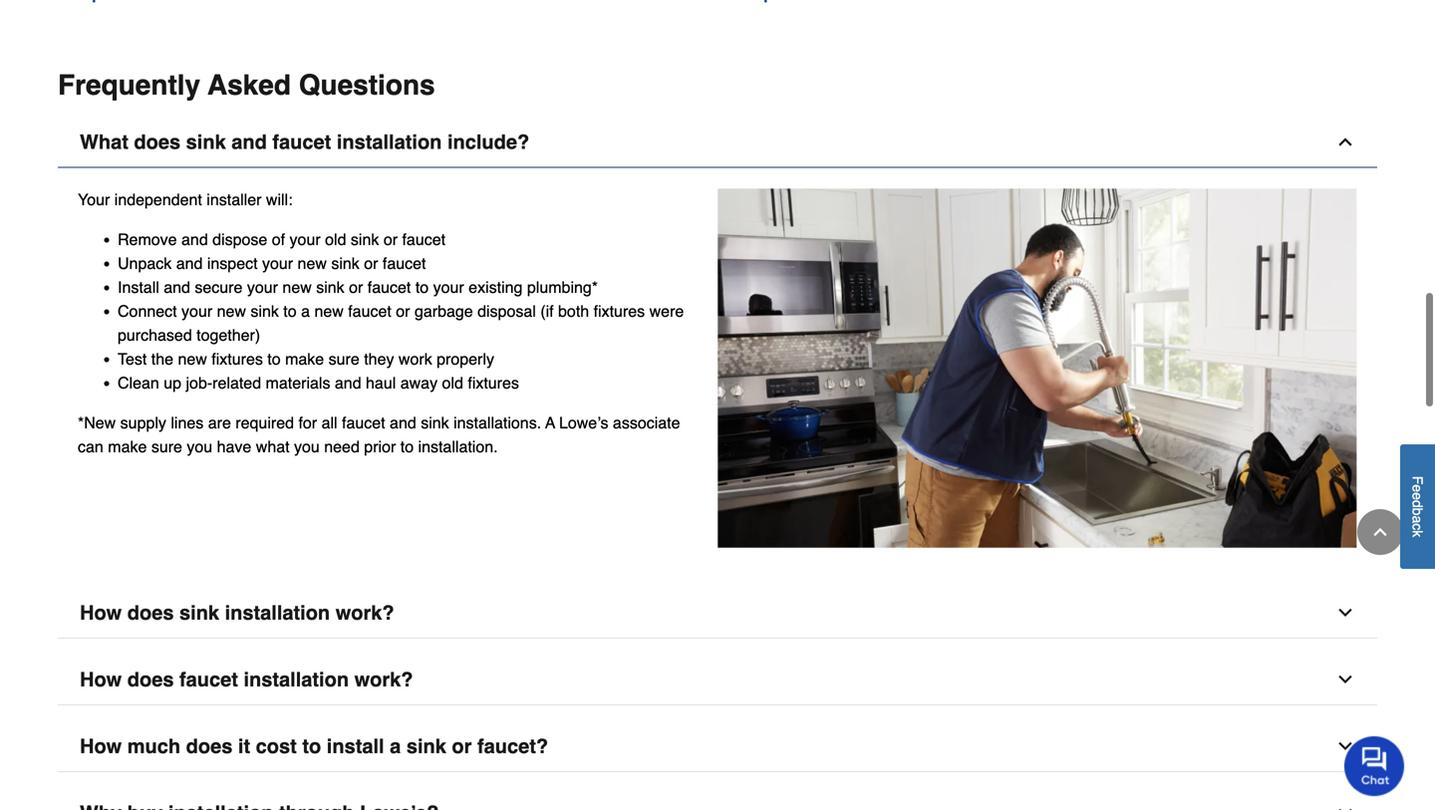 Task type: vqa. For each thing, say whether or not it's contained in the screenshot.
to in the button
yes



Task type: describe. For each thing, give the bounding box(es) containing it.
does for how does faucet installation work?
[[127, 668, 174, 691]]

new down of
[[283, 278, 312, 296]]

chevron down image for how does sink installation work?
[[1336, 603, 1356, 623]]

0 vertical spatial installation
[[337, 130, 442, 153]]

purchased
[[118, 326, 192, 344]]

test
[[118, 350, 147, 368]]

your up garbage
[[433, 278, 464, 296]]

f e e d b a c k button
[[1401, 445, 1436, 569]]

f
[[1411, 476, 1427, 485]]

a
[[546, 414, 555, 432]]

2 vertical spatial fixtures
[[468, 374, 519, 392]]

remove
[[118, 230, 177, 249]]

(if
[[541, 302, 554, 320]]

work
[[399, 350, 432, 368]]

work? for how does sink installation work?
[[336, 602, 395, 625]]

required
[[236, 414, 294, 432]]

independent
[[114, 190, 202, 209]]

your
[[78, 190, 110, 209]]

how does sink installation work? button
[[58, 588, 1378, 639]]

how for how does sink installation work?
[[80, 602, 122, 625]]

1 e from the top
[[1411, 485, 1427, 493]]

it
[[238, 735, 250, 758]]

installation.
[[418, 438, 498, 456]]

need
[[324, 438, 360, 456]]

faucet inside button
[[273, 130, 331, 153]]

a inside "f e e d b a c k" button
[[1411, 516, 1427, 524]]

remove and dispose of your old sink or faucet unpack and inspect your new sink or faucet install and secure your new sink or faucet to your existing plumbing* connect your new sink to a new faucet or garbage disposal (if both fixtures were purchased together) test the new fixtures to make sure they work properly clean up job-related materials and haul away old fixtures
[[118, 230, 684, 392]]

what does sink and faucet installation include? button
[[58, 117, 1378, 168]]

d
[[1411, 500, 1427, 508]]

inspect
[[207, 254, 258, 272]]

lowe's
[[559, 414, 609, 432]]

sink inside the how does sink installation work? button
[[180, 602, 219, 625]]

of
[[272, 230, 285, 249]]

2 you from the left
[[294, 438, 320, 456]]

sure inside remove and dispose of your old sink or faucet unpack and inspect your new sink or faucet install and secure your new sink or faucet to your existing plumbing* connect your new sink to a new faucet or garbage disposal (if both fixtures were purchased together) test the new fixtures to make sure they work properly clean up job-related materials and haul away old fixtures
[[329, 350, 360, 368]]

a man in a blue lowe's vest installing a faucet on a stainless sink in a kitchen. image
[[718, 188, 1358, 548]]

a inside remove and dispose of your old sink or faucet unpack and inspect your new sink or faucet install and secure your new sink or faucet to your existing plumbing* connect your new sink to a new faucet or garbage disposal (if both fixtures were purchased together) test the new fixtures to make sure they work properly clean up job-related materials and haul away old fixtures
[[301, 302, 310, 320]]

are
[[208, 414, 231, 432]]

all
[[322, 414, 338, 432]]

and left haul
[[335, 374, 362, 392]]

the
[[151, 350, 174, 368]]

what
[[80, 130, 129, 153]]

c
[[1411, 524, 1427, 531]]

away
[[401, 374, 438, 392]]

frequently asked questions
[[58, 69, 435, 101]]

what does sink and faucet installation include?
[[80, 130, 530, 153]]

sink inside *new supply lines are required for all faucet and sink installations. a lowe's associate can make sure you have what you need prior to installation.
[[421, 414, 449, 432]]

will:
[[266, 190, 293, 209]]

unpack
[[118, 254, 172, 272]]

together)
[[197, 326, 260, 344]]

much
[[127, 735, 181, 758]]

does for how does sink installation work?
[[127, 602, 174, 625]]

your down inspect
[[247, 278, 278, 296]]

1 you from the left
[[187, 438, 213, 456]]

and inside *new supply lines are required for all faucet and sink installations. a lowe's associate can make sure you have what you need prior to installation.
[[390, 414, 417, 432]]

how does faucet installation work?
[[80, 668, 413, 691]]

how for how does faucet installation work?
[[80, 668, 122, 691]]

prior
[[364, 438, 396, 456]]

connect
[[118, 302, 177, 320]]

related
[[213, 374, 261, 392]]

and up secure
[[176, 254, 203, 272]]

to inside button
[[303, 735, 321, 758]]

your independent installer will:
[[78, 190, 293, 209]]

your down secure
[[182, 302, 213, 320]]

cost
[[256, 735, 297, 758]]

how for how much does it cost to install a sink or faucet?
[[80, 735, 122, 758]]

frequently
[[58, 69, 201, 101]]

2 horizontal spatial fixtures
[[594, 302, 645, 320]]

materials
[[266, 374, 331, 392]]



Task type: locate. For each thing, give the bounding box(es) containing it.
1 horizontal spatial sure
[[329, 350, 360, 368]]

install
[[118, 278, 159, 296]]

*new supply lines are required for all faucet and sink installations. a lowe's associate can make sure you have what you need prior to installation.
[[78, 414, 681, 456]]

plumbing*
[[527, 278, 598, 296]]

sink inside how much does it cost to install a sink or faucet? button
[[407, 735, 447, 758]]

new up materials
[[315, 302, 344, 320]]

2 how from the top
[[80, 668, 122, 691]]

chevron down image inside how does faucet installation work? button
[[1336, 670, 1356, 690]]

for
[[299, 414, 317, 432]]

chat invite button image
[[1345, 736, 1406, 797]]

1 vertical spatial make
[[108, 438, 147, 456]]

work? for how does faucet installation work?
[[355, 668, 413, 691]]

f e e d b a c k
[[1411, 476, 1427, 538]]

e
[[1411, 485, 1427, 493], [1411, 493, 1427, 500]]

you
[[187, 438, 213, 456], [294, 438, 320, 456]]

1 horizontal spatial make
[[285, 350, 324, 368]]

1 vertical spatial work?
[[355, 668, 413, 691]]

have
[[217, 438, 252, 456]]

a right install
[[390, 735, 401, 758]]

a inside how much does it cost to install a sink or faucet? button
[[390, 735, 401, 758]]

fixtures up related at top
[[212, 350, 263, 368]]

installation for how does sink installation work?
[[225, 602, 330, 625]]

make inside *new supply lines are required for all faucet and sink installations. a lowe's associate can make sure you have what you need prior to installation.
[[108, 438, 147, 456]]

0 vertical spatial chevron down image
[[1336, 603, 1356, 623]]

2 vertical spatial installation
[[244, 668, 349, 691]]

does inside button
[[127, 668, 174, 691]]

a up k
[[1411, 516, 1427, 524]]

2 vertical spatial a
[[390, 735, 401, 758]]

does for what does sink and faucet installation include?
[[134, 130, 181, 153]]

old right of
[[325, 230, 346, 249]]

1 horizontal spatial you
[[294, 438, 320, 456]]

chevron down image
[[1336, 737, 1356, 757]]

0 vertical spatial sure
[[329, 350, 360, 368]]

and down asked
[[232, 130, 267, 153]]

0 horizontal spatial make
[[108, 438, 147, 456]]

installer
[[207, 190, 262, 209]]

include?
[[448, 130, 530, 153]]

chevron down image
[[1336, 603, 1356, 623], [1336, 670, 1356, 690], [1336, 804, 1356, 811]]

old down properly
[[442, 374, 464, 392]]

how much does it cost to install a sink or faucet? button
[[58, 722, 1378, 773]]

new
[[298, 254, 327, 272], [283, 278, 312, 296], [217, 302, 246, 320], [315, 302, 344, 320], [178, 350, 207, 368]]

make inside remove and dispose of your old sink or faucet unpack and inspect your new sink or faucet install and secure your new sink or faucet to your existing plumbing* connect your new sink to a new faucet or garbage disposal (if both fixtures were purchased together) test the new fixtures to make sure they work properly clean up job-related materials and haul away old fixtures
[[285, 350, 324, 368]]

and up prior
[[390, 414, 417, 432]]

old
[[325, 230, 346, 249], [442, 374, 464, 392]]

2 chevron down image from the top
[[1336, 670, 1356, 690]]

installation up "how does faucet installation work?"
[[225, 602, 330, 625]]

0 vertical spatial make
[[285, 350, 324, 368]]

1 horizontal spatial old
[[442, 374, 464, 392]]

1 vertical spatial fixtures
[[212, 350, 263, 368]]

faucet
[[273, 130, 331, 153], [402, 230, 446, 249], [383, 254, 426, 272], [368, 278, 411, 296], [348, 302, 392, 320], [342, 414, 386, 432], [180, 668, 238, 691]]

your right of
[[290, 230, 321, 249]]

0 horizontal spatial you
[[187, 438, 213, 456]]

clean
[[118, 374, 159, 392]]

3 how from the top
[[80, 735, 122, 758]]

job-
[[186, 374, 213, 392]]

lines
[[171, 414, 204, 432]]

1 vertical spatial chevron down image
[[1336, 670, 1356, 690]]

make up materials
[[285, 350, 324, 368]]

sure down lines
[[151, 438, 182, 456]]

were
[[650, 302, 684, 320]]

*new
[[78, 414, 116, 432]]

associate
[[613, 414, 681, 432]]

0 horizontal spatial fixtures
[[212, 350, 263, 368]]

how does sink installation work?
[[80, 602, 395, 625]]

e up the b
[[1411, 493, 1427, 500]]

your
[[290, 230, 321, 249], [262, 254, 293, 272], [247, 278, 278, 296], [433, 278, 464, 296], [182, 302, 213, 320]]

up
[[164, 374, 182, 392]]

0 vertical spatial how
[[80, 602, 122, 625]]

faucet inside button
[[180, 668, 238, 691]]

dispose
[[213, 230, 268, 249]]

chevron down image for how does faucet installation work?
[[1336, 670, 1356, 690]]

how inside how much does it cost to install a sink or faucet? button
[[80, 735, 122, 758]]

or
[[384, 230, 398, 249], [364, 254, 378, 272], [349, 278, 363, 296], [396, 302, 410, 320], [452, 735, 472, 758]]

installations.
[[454, 414, 542, 432]]

supply
[[120, 414, 166, 432]]

1 chevron down image from the top
[[1336, 603, 1356, 623]]

garbage
[[415, 302, 473, 320]]

and
[[232, 130, 267, 153], [182, 230, 208, 249], [176, 254, 203, 272], [164, 278, 190, 296], [335, 374, 362, 392], [390, 414, 417, 432]]

they
[[364, 350, 394, 368]]

sink inside what does sink and faucet installation include? button
[[186, 130, 226, 153]]

and down your independent installer will:
[[182, 230, 208, 249]]

and up connect
[[164, 278, 190, 296]]

1 vertical spatial installation
[[225, 602, 330, 625]]

installation
[[337, 130, 442, 153], [225, 602, 330, 625], [244, 668, 349, 691]]

and inside button
[[232, 130, 267, 153]]

haul
[[366, 374, 396, 392]]

0 vertical spatial old
[[325, 230, 346, 249]]

existing
[[469, 278, 523, 296]]

secure
[[195, 278, 243, 296]]

fixtures right the both at left top
[[594, 302, 645, 320]]

2 horizontal spatial a
[[1411, 516, 1427, 524]]

chevron down image inside the how does sink installation work? button
[[1336, 603, 1356, 623]]

fixtures
[[594, 302, 645, 320], [212, 350, 263, 368], [468, 374, 519, 392]]

3 chevron down image from the top
[[1336, 804, 1356, 811]]

new right inspect
[[298, 254, 327, 272]]

0 horizontal spatial old
[[325, 230, 346, 249]]

installation down the questions
[[337, 130, 442, 153]]

0 horizontal spatial a
[[301, 302, 310, 320]]

work? inside button
[[355, 668, 413, 691]]

sink
[[186, 130, 226, 153], [351, 230, 379, 249], [331, 254, 360, 272], [316, 278, 345, 296], [251, 302, 279, 320], [421, 414, 449, 432], [180, 602, 219, 625], [407, 735, 447, 758]]

1 horizontal spatial a
[[390, 735, 401, 758]]

sure
[[329, 350, 360, 368], [151, 438, 182, 456]]

e up d
[[1411, 485, 1427, 493]]

sure inside *new supply lines are required for all faucet and sink installations. a lowe's associate can make sure you have what you need prior to installation.
[[151, 438, 182, 456]]

fixtures down properly
[[468, 374, 519, 392]]

1 horizontal spatial fixtures
[[468, 374, 519, 392]]

install
[[327, 735, 385, 758]]

new up the job-
[[178, 350, 207, 368]]

b
[[1411, 508, 1427, 516]]

does
[[134, 130, 181, 153], [127, 602, 174, 625], [127, 668, 174, 691], [186, 735, 233, 758]]

make
[[285, 350, 324, 368], [108, 438, 147, 456]]

what
[[256, 438, 290, 456]]

new up together)
[[217, 302, 246, 320]]

scroll to top element
[[1358, 510, 1404, 555]]

k
[[1411, 531, 1427, 538]]

chevron up image
[[1371, 523, 1391, 542]]

a up materials
[[301, 302, 310, 320]]

work?
[[336, 602, 395, 625], [355, 668, 413, 691]]

1 vertical spatial old
[[442, 374, 464, 392]]

1 how from the top
[[80, 602, 122, 625]]

1 vertical spatial sure
[[151, 438, 182, 456]]

how inside the how does sink installation work? button
[[80, 602, 122, 625]]

your down of
[[262, 254, 293, 272]]

0 vertical spatial a
[[301, 302, 310, 320]]

you down lines
[[187, 438, 213, 456]]

installation inside button
[[244, 668, 349, 691]]

a
[[301, 302, 310, 320], [1411, 516, 1427, 524], [390, 735, 401, 758]]

0 vertical spatial fixtures
[[594, 302, 645, 320]]

installation for how does faucet installation work?
[[244, 668, 349, 691]]

chevron up image
[[1336, 132, 1356, 152]]

installation up how much does it cost to install a sink or faucet?
[[244, 668, 349, 691]]

1 vertical spatial a
[[1411, 516, 1427, 524]]

both
[[558, 302, 590, 320]]

2 vertical spatial chevron down image
[[1336, 804, 1356, 811]]

how
[[80, 602, 122, 625], [80, 668, 122, 691], [80, 735, 122, 758]]

1 vertical spatial how
[[80, 668, 122, 691]]

to
[[416, 278, 429, 296], [284, 302, 297, 320], [268, 350, 281, 368], [401, 438, 414, 456], [303, 735, 321, 758]]

0 vertical spatial work?
[[336, 602, 395, 625]]

disposal
[[478, 302, 536, 320]]

properly
[[437, 350, 495, 368]]

does inside button
[[186, 735, 233, 758]]

how does faucet installation work? button
[[58, 655, 1378, 706]]

make down supply
[[108, 438, 147, 456]]

faucet inside *new supply lines are required for all faucet and sink installations. a lowe's associate can make sure you have what you need prior to installation.
[[342, 414, 386, 432]]

how much does it cost to install a sink or faucet?
[[80, 735, 549, 758]]

sure left they
[[329, 350, 360, 368]]

0 horizontal spatial sure
[[151, 438, 182, 456]]

how inside how does faucet installation work? button
[[80, 668, 122, 691]]

work? inside button
[[336, 602, 395, 625]]

2 e from the top
[[1411, 493, 1427, 500]]

to inside *new supply lines are required for all faucet and sink installations. a lowe's associate can make sure you have what you need prior to installation.
[[401, 438, 414, 456]]

can
[[78, 438, 104, 456]]

you down for
[[294, 438, 320, 456]]

faucet?
[[478, 735, 549, 758]]

2 vertical spatial how
[[80, 735, 122, 758]]

or inside button
[[452, 735, 472, 758]]

questions
[[299, 69, 435, 101]]

asked
[[208, 69, 291, 101]]



